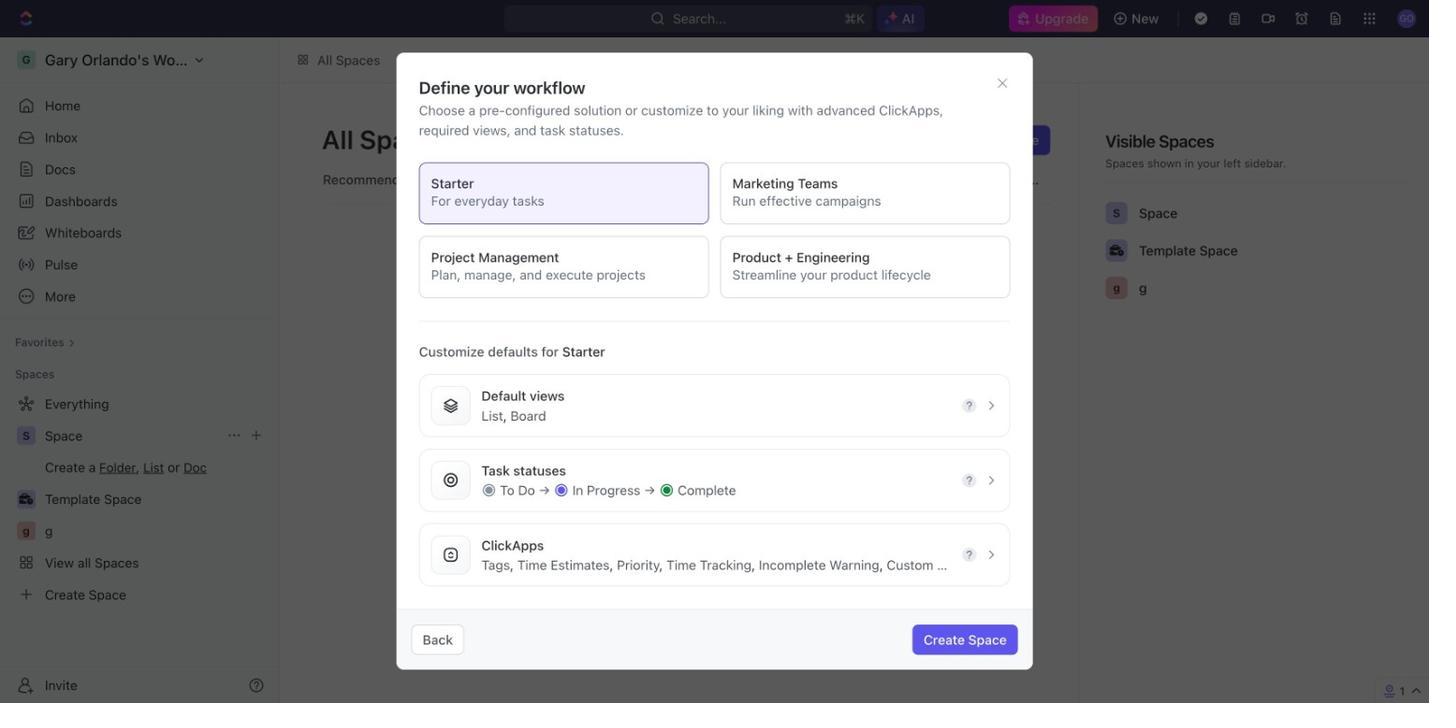 Task type: vqa. For each thing, say whether or not it's contained in the screenshot.
User Group image to the left
no



Task type: locate. For each thing, give the bounding box(es) containing it.
0 horizontal spatial space, , element
[[17, 427, 36, 445]]

dialog
[[396, 53, 1033, 670]]

1 vertical spatial space, , element
[[17, 427, 36, 445]]

business time image
[[1110, 245, 1124, 256]]

1 horizontal spatial space, , element
[[1105, 202, 1128, 224]]

space, , element
[[1105, 202, 1128, 224], [17, 427, 36, 445]]



Task type: describe. For each thing, give the bounding box(es) containing it.
g, , element
[[1105, 277, 1128, 299]]

0 vertical spatial space, , element
[[1105, 202, 1128, 224]]

space, , element inside sidebar navigation
[[17, 427, 36, 445]]

sidebar navigation
[[0, 37, 280, 704]]



